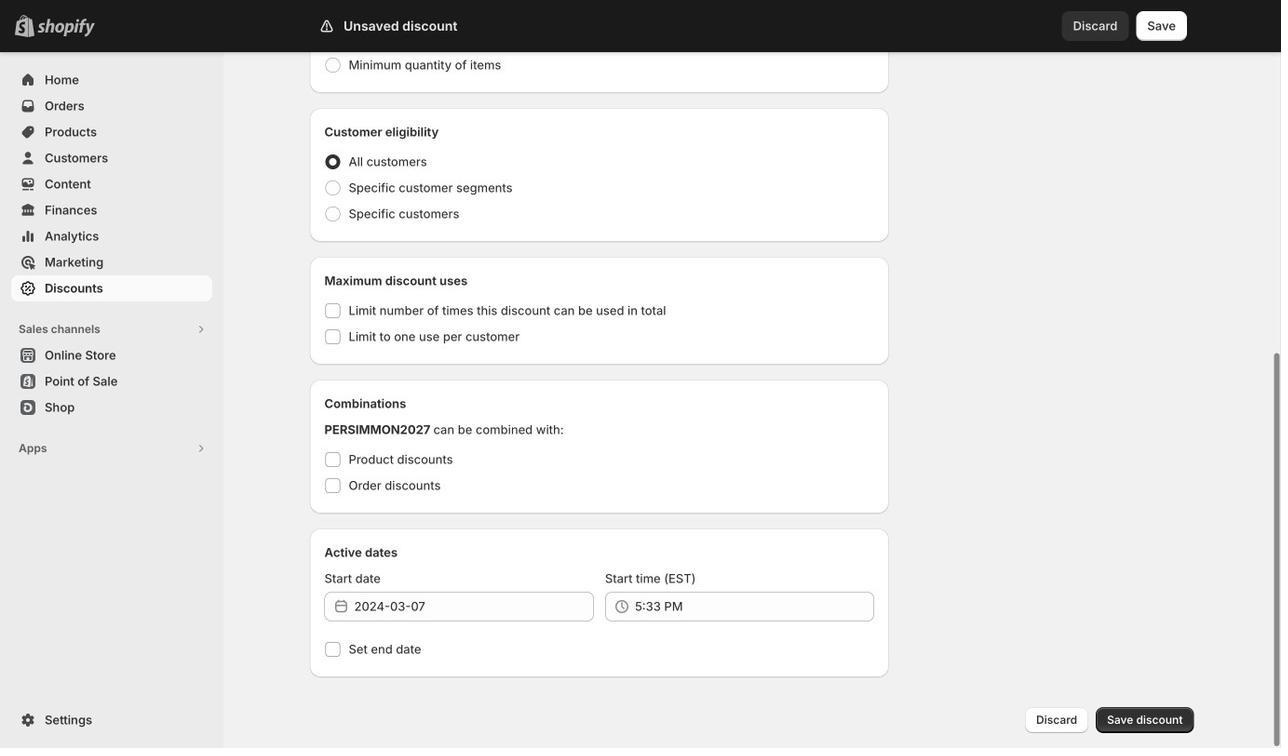 Task type: locate. For each thing, give the bounding box(es) containing it.
YYYY-MM-DD text field
[[354, 592, 594, 622]]



Task type: vqa. For each thing, say whether or not it's contained in the screenshot.
Enter time text box
yes



Task type: describe. For each thing, give the bounding box(es) containing it.
Enter time text field
[[635, 592, 875, 622]]

shopify image
[[37, 18, 95, 37]]



